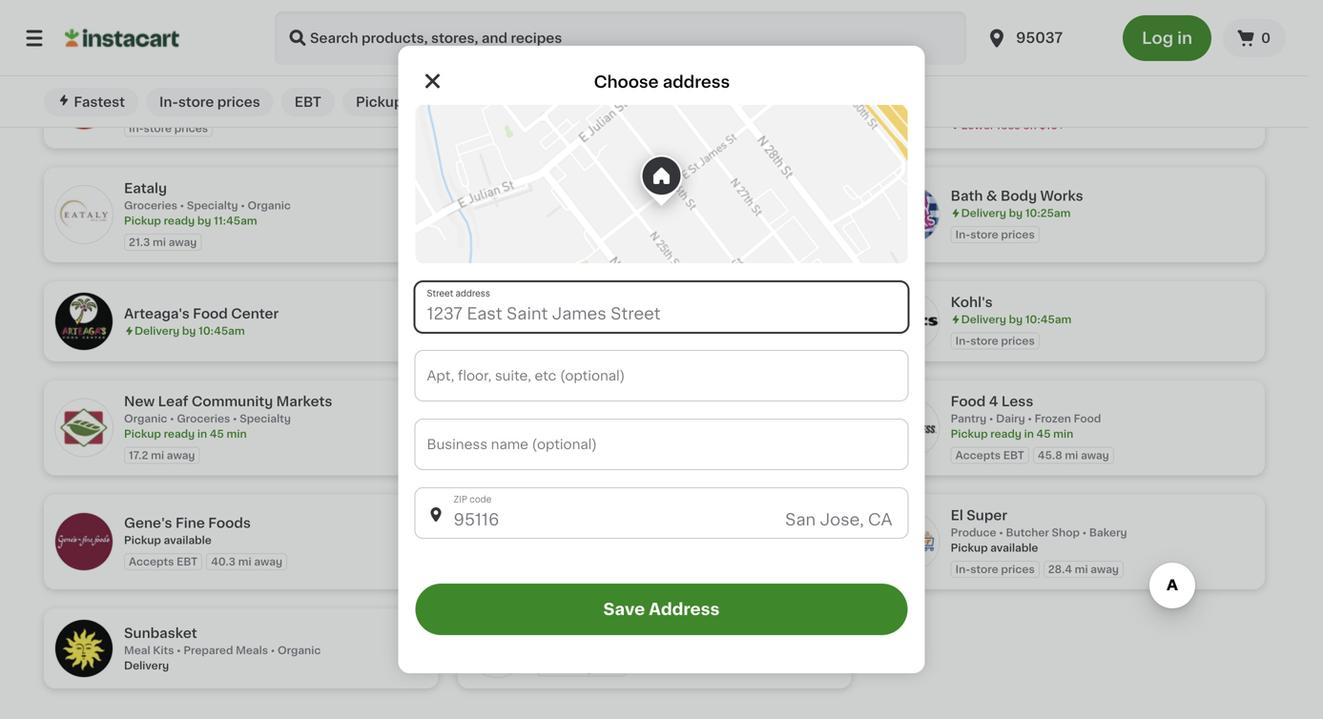 Task type: vqa. For each thing, say whether or not it's contained in the screenshot.
Shop inside the The Wine Shop Alcohol Delivery
yes



Task type: locate. For each thing, give the bounding box(es) containing it.
alcohol inside grocery outlet groceries • organic • alcohol
[[653, 97, 694, 108]]

instacart logo image
[[65, 27, 179, 50]]

1 vertical spatial ebt
[[1003, 450, 1025, 461]]

1 horizontal spatial accepts ebt
[[956, 450, 1025, 461]]

butcher inside "el super produce • butcher shop • bakery pickup available"
[[1006, 527, 1049, 538]]

  text field
[[416, 420, 908, 469], [416, 489, 908, 538]]

in-store prices down camping world at the left of the page
[[542, 663, 622, 674]]

bath
[[951, 189, 983, 203]]

in- down staples
[[159, 95, 178, 109]]

1 vertical spatial groceries
[[124, 200, 177, 211]]

ebt left 45.8
[[1003, 450, 1025, 461]]

0 horizontal spatial 45
[[210, 429, 224, 439]]

0 horizontal spatial food
[[193, 307, 228, 320]]

mi right 45.8
[[1065, 450, 1079, 461]]

mi for 17.2
[[151, 450, 164, 461]]

butcher up save
[[598, 539, 641, 549]]

0 horizontal spatial accepts ebt
[[129, 557, 198, 567]]

1 vertical spatial   text field
[[416, 489, 908, 538]]

in-store prices
[[956, 9, 1035, 19], [159, 95, 260, 109], [129, 123, 208, 133], [956, 229, 1035, 240], [956, 336, 1035, 346], [956, 564, 1035, 575], [542, 663, 622, 674]]

butcher
[[1006, 527, 1049, 538], [598, 539, 641, 549]]

0 vertical spatial ebt
[[295, 95, 321, 109]]

0 vertical spatial food
[[193, 307, 228, 320]]

grocery
[[537, 79, 594, 92]]

min inside "new leaf community markets organic • groceries • specialty pickup ready in 45 min"
[[227, 429, 247, 439]]

1 vertical spatial specialty
[[240, 413, 291, 424]]

1 horizontal spatial new
[[437, 95, 468, 109]]

the
[[537, 193, 563, 206], [537, 406, 563, 419]]

0 horizontal spatial ebt
[[177, 557, 198, 567]]

10:45am inside the vitamin shoppe® health & wellness • supplements delivery by 10:45am
[[612, 227, 658, 237]]

log
[[1142, 30, 1174, 46]]

0 vertical spatial groceries
[[537, 97, 591, 108]]

away for 17.2 mi away
[[167, 450, 195, 461]]

organic up 11:45am
[[248, 200, 291, 211]]

1 horizontal spatial butcher
[[1006, 527, 1049, 538]]

new button
[[424, 88, 482, 116]]

groceries down eataly at the left top of the page
[[124, 200, 177, 211]]

pickup right ebt button
[[356, 95, 403, 109]]

10:45am
[[199, 101, 245, 112], [612, 113, 658, 123], [612, 227, 658, 237], [1026, 314, 1072, 325], [199, 326, 245, 336], [612, 333, 658, 344]]

accepts down pantry
[[956, 450, 1001, 461]]

0 vertical spatial   text field
[[416, 420, 908, 469]]

away right 40.3
[[254, 557, 282, 567]]

0 button
[[1223, 19, 1286, 57]]

available down fine
[[164, 535, 212, 546]]

• right the dairy
[[1028, 413, 1032, 424]]

the vitamin shoppe® health & wellness • supplements delivery by 10:45am
[[537, 193, 718, 237]]

0 vertical spatial new
[[437, 95, 468, 109]]

  text field
[[416, 282, 908, 332], [416, 351, 908, 401]]

map region
[[416, 105, 908, 263]]

2 vertical spatial shop
[[644, 539, 672, 549]]

min down frozen
[[1053, 429, 1074, 439]]

by inside the vitamin shoppe® health & wellness • supplements delivery by 10:45am
[[596, 227, 610, 237]]

ready up 17.2 mi away
[[164, 429, 195, 439]]

organic
[[600, 97, 644, 108], [248, 200, 291, 211], [124, 413, 167, 424], [278, 645, 321, 656]]

0 vertical spatial &
[[986, 189, 998, 203]]

0 horizontal spatial shop
[[605, 406, 640, 419]]

ready up 21.3 mi away
[[164, 215, 195, 226]]

arteaga's
[[124, 307, 190, 320]]

pickup down produce
[[951, 543, 988, 553]]

groceries inside "new leaf community markets organic • groceries • specialty pickup ready in 45 min"
[[177, 413, 230, 424]]

available down the super
[[991, 543, 1039, 553]]

new inside button
[[437, 95, 468, 109]]

by down general
[[596, 333, 610, 344]]

in- down stationery
[[129, 123, 144, 133]]

el
[[951, 509, 964, 522]]

ready inside food 4 less pantry • dairy • frozen food pickup ready in 45 min
[[991, 429, 1022, 439]]

1 the from the top
[[537, 193, 563, 206]]

45
[[210, 429, 224, 439], [1037, 429, 1051, 439]]

0 vertical spatial the
[[537, 193, 563, 206]]

ready inside "new leaf community markets organic • groceries • specialty pickup ready in 45 min"
[[164, 429, 195, 439]]

pickup inside "el super produce • butcher shop • bakery pickup available"
[[951, 543, 988, 553]]

food left center on the top left of page
[[193, 307, 228, 320]]

2 horizontal spatial shop
[[1052, 527, 1080, 538]]

alcohol
[[653, 97, 694, 108], [537, 425, 578, 435]]

new left leaf
[[124, 395, 155, 408]]

main content containing staples
[[0, 0, 1309, 719]]

21.3 mi away
[[129, 237, 197, 247]]

1 horizontal spatial 45
[[1037, 429, 1051, 439]]

fastest button
[[44, 88, 138, 116]]

2 the from the top
[[537, 406, 563, 419]]

camping
[[537, 623, 600, 637]]

0 vertical spatial specialty
[[187, 200, 238, 211]]

bath & body works
[[951, 189, 1084, 203]]

delivery by 10:45am
[[135, 101, 245, 112], [548, 113, 658, 123], [961, 314, 1072, 325], [135, 326, 245, 336]]

2   text field from the top
[[416, 489, 908, 538]]

prices left ebt button
[[217, 95, 260, 109]]

food right frozen
[[1074, 413, 1101, 424]]

  text field down the wine
[[416, 420, 908, 469]]

1   text field from the top
[[416, 282, 908, 332]]

the inside the "the wine shop alcohol delivery"
[[537, 406, 563, 419]]

1 vertical spatial accepts ebt
[[129, 557, 198, 567]]

& down vitamin
[[576, 211, 585, 222]]

in- inside "button"
[[159, 95, 178, 109]]

1 45 from the left
[[210, 429, 224, 439]]

ebt for 40.3 mi away
[[177, 557, 198, 567]]

45 inside food 4 less pantry • dairy • frozen food pickup ready in 45 min
[[1037, 429, 1051, 439]]

arteaga's food center
[[124, 307, 279, 320]]

1 vertical spatial the
[[537, 406, 563, 419]]

& right bath
[[986, 189, 998, 203]]

in- up 7- in the right of the page
[[956, 9, 971, 19]]

delivery inside the vitamin shoppe® health & wellness • supplements delivery by 10:45am
[[548, 227, 593, 237]]

by left 11:45am
[[197, 215, 211, 226]]

organic down leaf
[[124, 413, 167, 424]]

delivery down 'grocery'
[[548, 113, 593, 123]]

0 horizontal spatial in
[[197, 429, 207, 439]]

2 vertical spatial groceries
[[177, 413, 230, 424]]

• inside "link"
[[591, 539, 596, 549]]

ca
[[868, 512, 893, 528]]

accepts for 45.8 mi away
[[956, 450, 1001, 461]]

sunbasket
[[124, 627, 197, 640]]

in down the dairy
[[1024, 429, 1034, 439]]

meals
[[236, 645, 268, 656]]

10:45am down grocery outlet groceries • organic • alcohol
[[612, 113, 658, 123]]

0 horizontal spatial min
[[227, 429, 247, 439]]

ebt
[[295, 95, 321, 109], [1003, 450, 1025, 461], [177, 557, 198, 567]]

delivery by 10:45am down "kohl's"
[[961, 314, 1072, 325]]

delivery inside sunbasket meal kits • prepared meals • organic delivery
[[124, 661, 169, 671]]

meal
[[124, 645, 150, 656]]

form element
[[416, 332, 908, 635]]

in- down "kohl's"
[[956, 336, 971, 346]]

min down community
[[227, 429, 247, 439]]

0 horizontal spatial available
[[164, 535, 212, 546]]

min for less
[[1053, 429, 1074, 439]]

1 horizontal spatial &
[[986, 189, 998, 203]]

• down community
[[233, 413, 237, 424]]

1 horizontal spatial in
[[1024, 429, 1034, 439]]

organic inside sunbasket meal kits • prepared meals • organic delivery
[[278, 645, 321, 656]]

by inside big lots home • general merchandise delivery by 10:45am
[[596, 333, 610, 344]]

accepts ebt down the dairy
[[956, 450, 1025, 461]]

by down wellness
[[596, 227, 610, 237]]

10:45am down merchandise
[[612, 333, 658, 344]]

ready for food
[[991, 429, 1022, 439]]

2 vertical spatial specialty
[[537, 539, 589, 549]]

delivery
[[135, 101, 180, 112], [548, 113, 593, 123], [961, 208, 1007, 218], [548, 227, 593, 237], [961, 314, 1007, 325], [135, 326, 180, 336], [548, 333, 593, 344], [537, 440, 583, 450], [124, 661, 169, 671]]

organic right meals
[[278, 645, 321, 656]]

•
[[183, 86, 188, 97], [593, 97, 598, 108], [646, 97, 651, 108], [180, 200, 184, 211], [241, 200, 245, 211], [639, 211, 643, 222], [573, 318, 577, 329], [170, 413, 174, 424], [233, 413, 237, 424], [989, 413, 994, 424], [1028, 413, 1032, 424], [999, 527, 1004, 538], [1083, 527, 1087, 538], [591, 539, 596, 549], [177, 645, 181, 656], [271, 645, 275, 656]]

4
[[989, 395, 998, 408]]

• down shoppe®
[[639, 211, 643, 222]]

10:45am down wellness
[[612, 227, 658, 237]]

0 horizontal spatial butcher
[[598, 539, 641, 549]]

lower fees on $10+
[[961, 120, 1065, 131]]

groceries down community
[[177, 413, 230, 424]]

specialty down community
[[240, 413, 291, 424]]

new
[[437, 95, 468, 109], [124, 395, 155, 408]]

1 horizontal spatial shop
[[644, 539, 672, 549]]

new right pickup button
[[437, 95, 468, 109]]

1 min from the left
[[227, 429, 247, 439]]

pickup up 17.2
[[124, 429, 161, 439]]

delivery down home
[[548, 333, 593, 344]]

45.8 mi away
[[1038, 450, 1109, 461]]

the inside the vitamin shoppe® health & wellness • supplements delivery by 10:45am
[[537, 193, 563, 206]]

accepts
[[956, 450, 1001, 461], [129, 557, 174, 567]]

2 horizontal spatial ebt
[[1003, 450, 1025, 461]]

min inside food 4 less pantry • dairy • frozen food pickup ready in 45 min
[[1053, 429, 1074, 439]]

• up camping world at the left of the page
[[591, 539, 596, 549]]

45 for less
[[1037, 429, 1051, 439]]

0 horizontal spatial &
[[576, 211, 585, 222]]

shop up 28.4
[[1052, 527, 1080, 538]]

0 horizontal spatial accepts
[[129, 557, 174, 567]]

1 horizontal spatial specialty
[[240, 413, 291, 424]]

45 inside "new leaf community markets organic • groceries • specialty pickup ready in 45 min"
[[210, 429, 224, 439]]

1 vertical spatial &
[[576, 211, 585, 222]]

in-store prices down stationery
[[129, 123, 208, 133]]

mi right 40.3
[[238, 557, 252, 567]]

delivery by 10:45am down arteaga's food center
[[135, 326, 245, 336]]

delivery inside big lots home • general merchandise delivery by 10:45am
[[548, 333, 593, 344]]

in-store prices button
[[146, 88, 274, 116]]

specialty up camping
[[537, 539, 589, 549]]

away for 28.4 mi away
[[1091, 564, 1119, 575]]

0 horizontal spatial alcohol
[[537, 425, 578, 435]]

save address button
[[416, 584, 908, 635]]

in-
[[956, 9, 971, 19], [159, 95, 178, 109], [129, 123, 144, 133], [956, 229, 971, 240], [956, 336, 971, 346], [956, 564, 971, 575], [542, 663, 557, 674]]

• left bakery
[[1083, 527, 1087, 538]]

prices inside "button"
[[217, 95, 260, 109]]

1 vertical spatial accepts
[[129, 557, 174, 567]]

outlet
[[597, 79, 641, 92]]

specialty up 11:45am
[[187, 200, 238, 211]]

organic inside "new leaf community markets organic • groceries • specialty pickup ready in 45 min"
[[124, 413, 167, 424]]

choose
[[594, 74, 659, 90]]

accepts down gene's
[[129, 557, 174, 567]]

1 vertical spatial butcher
[[598, 539, 641, 549]]

in inside "new leaf community markets organic • groceries • specialty pickup ready in 45 min"
[[197, 429, 207, 439]]

available inside gene's fine foods pickup available
[[164, 535, 212, 546]]

delivery down health
[[548, 227, 593, 237]]

butcher down the super
[[1006, 527, 1049, 538]]

specialty inside "link"
[[537, 539, 589, 549]]

in-store prices down staples
[[159, 95, 260, 109]]

2 45 from the left
[[1037, 429, 1051, 439]]

0 horizontal spatial specialty
[[187, 200, 238, 211]]

2 horizontal spatial specialty
[[537, 539, 589, 549]]

1 vertical spatial food
[[951, 395, 986, 408]]

center
[[231, 307, 279, 320]]

1 horizontal spatial accepts
[[956, 450, 1001, 461]]

0 vertical spatial   text field
[[416, 282, 908, 332]]

delivery by 10:25am
[[961, 208, 1071, 218]]

groceries down 'grocery'
[[537, 97, 591, 108]]

prices down in-store prices "button"
[[174, 123, 208, 133]]

main content
[[0, 0, 1309, 719]]

lower
[[961, 120, 995, 131]]

shop right the wine
[[605, 406, 640, 419]]

bakery
[[1089, 527, 1127, 538]]

the left the wine
[[537, 406, 563, 419]]

store
[[971, 9, 999, 19], [178, 95, 214, 109], [144, 123, 172, 133], [971, 229, 999, 240], [971, 336, 999, 346], [971, 564, 999, 575], [557, 663, 585, 674]]

0 vertical spatial shop
[[605, 406, 640, 419]]

world
[[603, 623, 644, 637]]

ebt for 45.8 mi away
[[1003, 450, 1025, 461]]

0 vertical spatial alcohol
[[653, 97, 694, 108]]

groceries inside eataly groceries • specialty • organic pickup ready by 11:45am
[[124, 200, 177, 211]]

in
[[1178, 30, 1193, 46], [197, 429, 207, 439], [1024, 429, 1034, 439]]

1 vertical spatial shop
[[1052, 527, 1080, 538]]

away right 17.2
[[167, 450, 195, 461]]

accepts ebt for 40.3 mi away
[[129, 557, 198, 567]]

1 horizontal spatial alcohol
[[653, 97, 694, 108]]

• inside big lots home • general merchandise delivery by 10:45am
[[573, 318, 577, 329]]

alcohol down the wine
[[537, 425, 578, 435]]

alcohol inside the "the wine shop alcohol delivery"
[[537, 425, 578, 435]]

1 vertical spatial new
[[124, 395, 155, 408]]

10:45am down arteaga's food center
[[199, 326, 245, 336]]

0 vertical spatial butcher
[[1006, 527, 1049, 538]]

in inside food 4 less pantry • dairy • frozen food pickup ready in 45 min
[[1024, 429, 1034, 439]]

specialty
[[187, 200, 238, 211], [240, 413, 291, 424], [537, 539, 589, 549]]

accepts for 40.3 mi away
[[129, 557, 174, 567]]

45 down community
[[210, 429, 224, 439]]

• up 21.3 mi away
[[180, 200, 184, 211]]

shop inside the "the wine shop alcohol delivery"
[[605, 406, 640, 419]]

delivery by 10:45am down staples stationery • electronics
[[135, 101, 245, 112]]

in right the log
[[1178, 30, 1193, 46]]

choose address dialog
[[398, 46, 925, 674]]

new inside "new leaf community markets organic • groceries • specialty pickup ready in 45 min"
[[124, 395, 155, 408]]

1 horizontal spatial available
[[991, 543, 1039, 553]]

2 vertical spatial ebt
[[177, 557, 198, 567]]

mi right 28.4
[[1075, 564, 1088, 575]]

home
[[537, 318, 570, 329]]

0 horizontal spatial new
[[124, 395, 155, 408]]

delivery down meal
[[124, 661, 169, 671]]

pickup down pantry
[[951, 429, 988, 439]]

ready
[[164, 215, 195, 226], [164, 429, 195, 439], [991, 429, 1022, 439]]

the for the wine shop
[[537, 406, 563, 419]]

frozen
[[1035, 413, 1071, 424]]

ready down the dairy
[[991, 429, 1022, 439]]

1 vertical spatial   text field
[[416, 351, 908, 401]]

dairy
[[996, 413, 1025, 424]]

alcohol down choose address
[[653, 97, 694, 108]]

mi right 21.3
[[153, 237, 166, 247]]

pantry
[[951, 413, 987, 424]]

0 vertical spatial accepts
[[956, 450, 1001, 461]]

2 vertical spatial food
[[1074, 413, 1101, 424]]

1 horizontal spatial min
[[1053, 429, 1074, 439]]

jose,
[[820, 512, 864, 528]]

1 horizontal spatial food
[[951, 395, 986, 408]]

1 horizontal spatial ebt
[[295, 95, 321, 109]]

grocery outlet groceries • organic • alcohol
[[537, 79, 694, 108]]

0 vertical spatial accepts ebt
[[956, 450, 1025, 461]]

food up pantry
[[951, 395, 986, 408]]

ebt down gene's fine foods pickup available
[[177, 557, 198, 567]]

• inside the vitamin shoppe® health & wellness • supplements delivery by 10:45am
[[639, 211, 643, 222]]

delivery down "kohl's"
[[961, 314, 1007, 325]]

1 vertical spatial alcohol
[[537, 425, 578, 435]]

17.2
[[129, 450, 148, 461]]

2 min from the left
[[1053, 429, 1074, 439]]

• down lots at the left of the page
[[573, 318, 577, 329]]

2 horizontal spatial in
[[1178, 30, 1193, 46]]

2 horizontal spatial food
[[1074, 413, 1101, 424]]



Task type: describe. For each thing, give the bounding box(es) containing it.
supplements
[[646, 211, 718, 222]]

ready for new
[[164, 429, 195, 439]]

$10+
[[1039, 120, 1065, 131]]

shop inside "link"
[[644, 539, 672, 549]]

available inside "el super produce • butcher shop • bakery pickup available"
[[991, 543, 1039, 553]]

groceries inside grocery outlet groceries • organic • alcohol
[[537, 97, 591, 108]]

by down arteaga's food center
[[182, 326, 196, 336]]

shop inside "el super produce • butcher shop • bakery pickup available"
[[1052, 527, 1080, 538]]

prices up "less"
[[1001, 336, 1035, 346]]

28.4 mi away
[[1048, 564, 1119, 575]]

by up "less"
[[1009, 314, 1023, 325]]

foods
[[208, 517, 251, 530]]

in- down produce
[[956, 564, 971, 575]]

organic inside grocery outlet groceries • organic • alcohol
[[600, 97, 644, 108]]

specialty inside "new leaf community markets organic • groceries • specialty pickup ready in 45 min"
[[240, 413, 291, 424]]

away for 40.3 mi away
[[254, 557, 282, 567]]

on
[[1023, 120, 1037, 131]]

in-store prices up the eleven
[[956, 9, 1035, 19]]

& inside the vitamin shoppe® health & wellness • supplements delivery by 10:45am
[[576, 211, 585, 222]]

7-eleven
[[951, 71, 1010, 85]]

log in button
[[1123, 15, 1212, 61]]

away for 21.3 mi away
[[169, 237, 197, 247]]

the for the vitamin shoppe®
[[537, 193, 563, 206]]

40.3
[[211, 557, 236, 567]]

markets
[[276, 395, 332, 408]]

works
[[1040, 189, 1084, 203]]

min for community
[[227, 429, 247, 439]]

7-
[[951, 71, 964, 85]]

in- down camping
[[542, 663, 557, 674]]

butcher inside "link"
[[598, 539, 641, 549]]

specialty inside eataly groceries • specialty • organic pickup ready by 11:45am
[[187, 200, 238, 211]]

28.4
[[1048, 564, 1072, 575]]

in-store prices inside "button"
[[159, 95, 260, 109]]

wellness
[[587, 211, 636, 222]]

prices left 28.4
[[1001, 564, 1035, 575]]

pickup button
[[342, 88, 416, 116]]

in-store prices link
[[871, 0, 1265, 34]]

11:45am
[[214, 215, 257, 226]]

• down choose address
[[646, 97, 651, 108]]

mi for 40.3
[[238, 557, 252, 567]]

big
[[537, 299, 560, 313]]

10:25am
[[1026, 208, 1071, 218]]

specialty • butcher shop link
[[457, 495, 852, 590]]

• right kits
[[177, 645, 181, 656]]

• right meals
[[271, 645, 275, 656]]

lots
[[563, 299, 593, 313]]

fastest
[[74, 95, 125, 109]]

the wine shop alcohol delivery
[[537, 406, 640, 450]]

• inside staples stationery • electronics
[[183, 86, 188, 97]]

address
[[649, 602, 720, 618]]

mi for 28.4
[[1075, 564, 1088, 575]]

• down leaf
[[170, 413, 174, 424]]

delivery down stationery
[[135, 101, 180, 112]]

away for 45.8 mi away
[[1081, 450, 1109, 461]]

staples stationery • electronics
[[124, 68, 251, 97]]

food 4 less pantry • dairy • frozen food pickup ready in 45 min
[[951, 395, 1101, 439]]

• down the outlet on the left
[[593, 97, 598, 108]]

vitamin
[[567, 193, 619, 206]]

prices down the delivery by 10:25am
[[1001, 229, 1035, 240]]

in for pantry
[[1024, 429, 1034, 439]]

pickup inside gene's fine foods pickup available
[[124, 535, 161, 546]]

pickup inside "new leaf community markets organic • groceries • specialty pickup ready in 45 min"
[[124, 429, 161, 439]]

big lots home • general merchandise delivery by 10:45am
[[537, 299, 695, 344]]

45.8
[[1038, 450, 1063, 461]]

general
[[580, 318, 622, 329]]

kohl's
[[951, 296, 993, 309]]

super
[[967, 509, 1008, 522]]

address
[[663, 74, 730, 90]]

prices down camping world at the left of the page
[[588, 663, 622, 674]]

ready inside eataly groceries • specialty • organic pickup ready by 11:45am
[[164, 215, 195, 226]]

merchandise
[[625, 318, 695, 329]]

staples
[[124, 68, 176, 81]]

health
[[537, 211, 573, 222]]

gene's fine foods pickup available
[[124, 517, 251, 546]]

san jose, ca
[[785, 512, 893, 528]]

pickup inside food 4 less pantry • dairy • frozen food pickup ready in 45 min
[[951, 429, 988, 439]]

10:45am down electronics
[[199, 101, 245, 112]]

new for new
[[437, 95, 468, 109]]

accepts ebt for 45.8 mi away
[[956, 450, 1025, 461]]

in-store prices down the delivery by 10:25am
[[956, 229, 1035, 240]]

log in
[[1142, 30, 1193, 46]]

ebt button
[[281, 88, 335, 116]]

17.2 mi away
[[129, 450, 195, 461]]

sunbasket meal kits • prepared meals • organic delivery
[[124, 627, 321, 671]]

body
[[1001, 189, 1037, 203]]

by inside eataly groceries • specialty • organic pickup ready by 11:45am
[[197, 215, 211, 226]]

eleven
[[964, 71, 1010, 85]]

in-store prices down produce
[[956, 564, 1035, 575]]

in-store prices down "kohl's"
[[956, 336, 1035, 346]]

in inside log in button
[[1178, 30, 1193, 46]]

prepared
[[183, 645, 233, 656]]

pickup inside button
[[356, 95, 403, 109]]

mi for 45.8
[[1065, 450, 1079, 461]]

save address
[[604, 602, 720, 618]]

choose address
[[594, 74, 730, 90]]

el super produce • butcher shop • bakery pickup available
[[951, 509, 1127, 553]]

mi for 21.3
[[153, 237, 166, 247]]

leaf
[[158, 395, 188, 408]]

delivery down 'arteaga's'
[[135, 326, 180, 336]]

• down the super
[[999, 527, 1004, 538]]

camping world
[[537, 623, 644, 637]]

delivery inside the "the wine shop alcohol delivery"
[[537, 440, 583, 450]]

0
[[1261, 31, 1271, 45]]

specialty • butcher shop
[[537, 539, 672, 549]]

new for new leaf community markets organic • groceries • specialty pickup ready in 45 min
[[124, 395, 155, 408]]

eataly groceries • specialty • organic pickup ready by 11:45am
[[124, 182, 291, 226]]

ebt inside button
[[295, 95, 321, 109]]

21.3
[[129, 237, 150, 247]]

stationery
[[124, 86, 181, 97]]

produce
[[951, 527, 997, 538]]

by down staples stationery • electronics
[[182, 101, 196, 112]]

10:45am inside big lots home • general merchandise delivery by 10:45am
[[612, 333, 658, 344]]

fine
[[176, 517, 205, 530]]

• up 11:45am
[[241, 200, 245, 211]]

2   text field from the top
[[416, 351, 908, 401]]

new leaf community markets organic • groceries • specialty pickup ready in 45 min
[[124, 395, 332, 439]]

fees
[[997, 120, 1021, 131]]

store inside "button"
[[178, 95, 214, 109]]

delivery down bath
[[961, 208, 1007, 218]]

by down grocery outlet groceries • organic • alcohol
[[596, 113, 610, 123]]

40.3 mi away
[[211, 557, 282, 567]]

eataly
[[124, 182, 167, 195]]

organic inside eataly groceries • specialty • organic pickup ready by 11:45am
[[248, 200, 291, 211]]

• down the "4"
[[989, 413, 994, 424]]

electronics
[[190, 86, 251, 97]]

45 for community
[[210, 429, 224, 439]]

in for markets
[[197, 429, 207, 439]]

in- down bath
[[956, 229, 971, 240]]

community
[[192, 395, 273, 408]]

shoppe®
[[622, 193, 683, 206]]

san
[[785, 512, 816, 528]]

prices up the eleven
[[1001, 9, 1035, 19]]

kits
[[153, 645, 174, 656]]

less
[[1002, 395, 1034, 408]]

by down bath & body works
[[1009, 208, 1023, 218]]

1   text field from the top
[[416, 420, 908, 469]]

save
[[604, 602, 645, 618]]

pickup inside eataly groceries • specialty • organic pickup ready by 11:45am
[[124, 215, 161, 226]]

gene's
[[124, 517, 172, 530]]

delivery by 10:45am down grocery outlet groceries • organic • alcohol
[[548, 113, 658, 123]]

wine
[[567, 406, 601, 419]]

10:45am up "less"
[[1026, 314, 1072, 325]]



